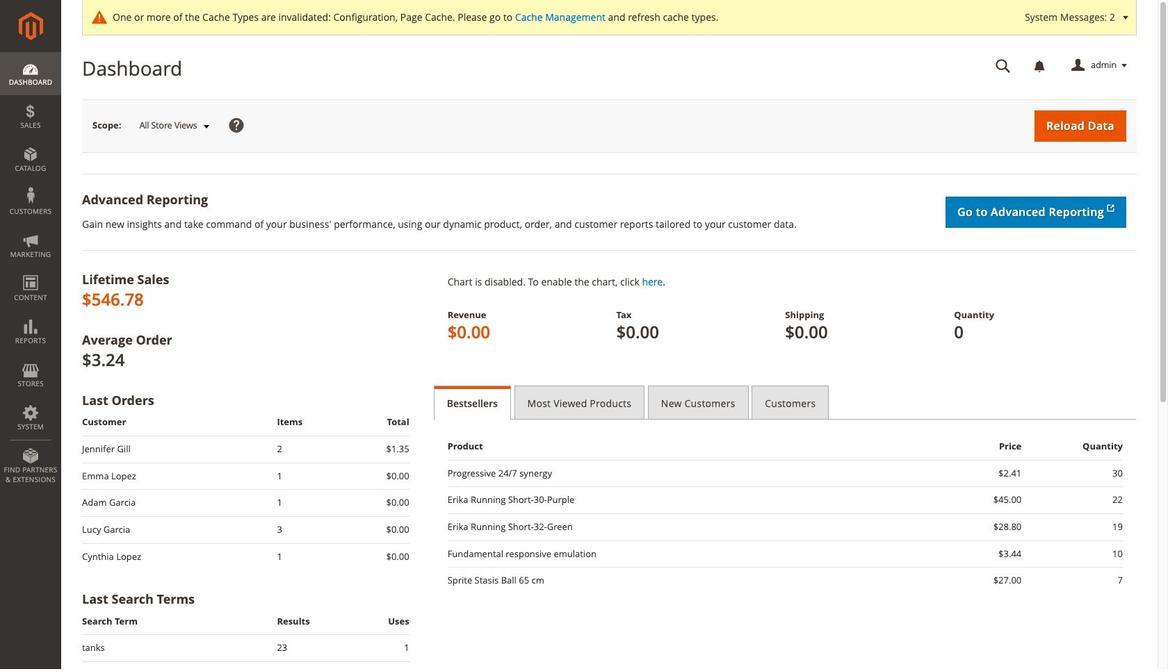Task type: vqa. For each thing, say whether or not it's contained in the screenshot.
right From text box
no



Task type: locate. For each thing, give the bounding box(es) containing it.
tab list
[[434, 386, 1137, 420]]

None text field
[[986, 54, 1021, 78]]

magento admin panel image
[[18, 12, 43, 40]]

menu bar
[[0, 52, 61, 492]]



